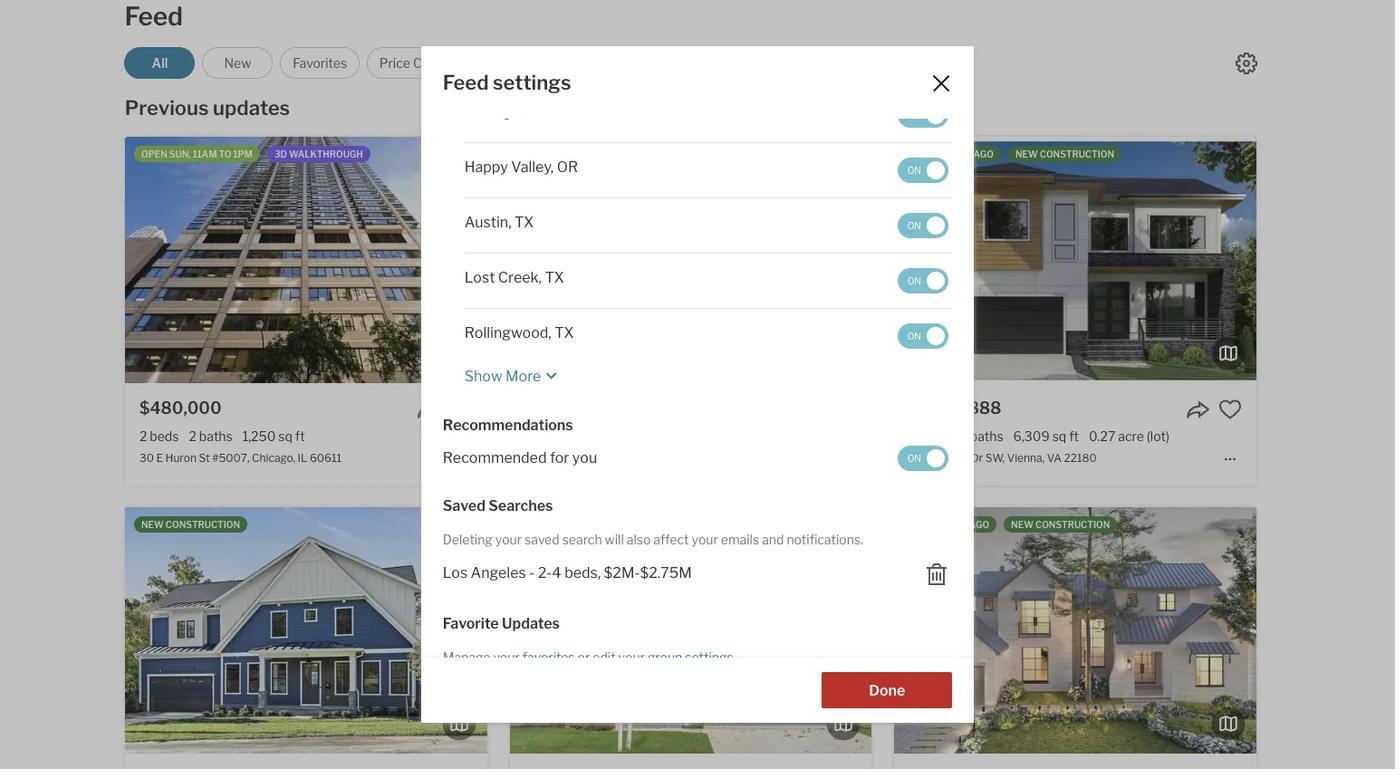 Task type: describe. For each thing, give the bounding box(es) containing it.
saved searches
[[443, 497, 553, 514]]

beds,
[[565, 565, 601, 582]]

edit
[[593, 650, 616, 665]]

11am
[[193, 149, 217, 159]]

22180 for 424 yeonas dr sw, vienna, va 22180
[[1064, 451, 1097, 465]]

—
[[524, 428, 535, 444]]

los
[[443, 565, 468, 582]]

your down favorite updates
[[493, 650, 520, 665]]

favorite button checkbox for $1,989,888
[[1219, 398, 1242, 421]]

walkthrough
[[289, 149, 363, 159]]

Insights radio
[[583, 47, 655, 79]]

happy
[[465, 158, 508, 175]]

or
[[578, 650, 590, 665]]

austin,
[[465, 213, 512, 231]]

3d walkthrough
[[274, 149, 363, 159]]

you
[[573, 450, 597, 467]]

favorite button image
[[449, 398, 473, 421]]

and
[[762, 532, 784, 547]]

ct,
[[613, 451, 627, 465]]

$480,000
[[139, 398, 222, 417]]

ago for $1,200,000
[[585, 149, 605, 159]]

new 4 days ago
[[526, 149, 605, 159]]

los angeles - 2-4 beds, $2m-$2.75m
[[443, 565, 692, 582]]

60611
[[310, 451, 342, 465]]

favorites link
[[520, 650, 578, 665]]

401
[[524, 451, 544, 465]]

photo of 207 courthouse cir sw, vienna, va 22180 image
[[125, 507, 487, 754]]

previous
[[125, 96, 209, 120]]

search
[[562, 532, 602, 547]]

updates
[[502, 615, 560, 632]]

0 horizontal spatial chicago,
[[252, 451, 295, 465]]

Open House radio
[[479, 47, 576, 79]]

favorites
[[293, 55, 347, 71]]

ft for $1,989,888
[[1069, 428, 1079, 444]]

done
[[869, 682, 905, 699]]

previous updates
[[125, 96, 290, 120]]

lost creek, tx
[[465, 269, 564, 286]]

dr
[[971, 451, 983, 465]]

favorite
[[443, 615, 499, 632]]

construction for new 13 days ago
[[1040, 149, 1115, 159]]

13
[[935, 149, 946, 159]]

your left saved
[[495, 532, 522, 547]]

5
[[909, 428, 917, 444]]

30
[[139, 451, 154, 465]]

manage your favorites or edit your group settings.
[[443, 650, 736, 665]]

photo of 424 yeonas dr sw, vienna, va 22180 image
[[895, 137, 1257, 383]]

days for $1,989,888
[[948, 149, 972, 159]]

to
[[219, 149, 231, 159]]

done button
[[822, 672, 953, 708]]

$2m-
[[604, 565, 640, 582]]

photo of 401 ne holloway ct, vienna, va 22180 image
[[510, 137, 872, 383]]

new 9 days ago
[[911, 519, 990, 530]]

will
[[605, 532, 624, 547]]

st
[[199, 451, 210, 465]]

beds for $1,989,888
[[920, 428, 949, 444]]

2 beds from the left
[[539, 428, 568, 444]]

— beds
[[524, 428, 568, 444]]

beds for $480,000
[[150, 428, 179, 444]]

vienna, for sw,
[[1007, 451, 1045, 465]]

30 e huron st #5007, chicago, il 60611
[[139, 451, 342, 465]]

photo of 4905 timberline dr, rollingwood, tx 78746 image
[[895, 507, 1257, 754]]

6,309
[[1014, 428, 1050, 444]]

2 for 2 baths
[[189, 428, 196, 444]]

photo of 119 moore ave sw, vienna, va 22180 image
[[510, 507, 872, 754]]

emails
[[721, 532, 760, 547]]

your right edit
[[619, 650, 645, 665]]

new construction for new 13 days ago
[[1016, 149, 1115, 159]]

-
[[529, 565, 535, 582]]

favorite button checkbox for $480,000
[[449, 398, 473, 421]]

affect
[[654, 532, 689, 547]]

show more
[[465, 368, 541, 385]]

days right 9
[[943, 519, 968, 530]]

feed settings
[[443, 71, 571, 95]]

vienna, for ct,
[[629, 451, 667, 465]]

va for 401 ne holloway ct, vienna, va 22180
[[669, 451, 684, 465]]

searches
[[489, 497, 553, 514]]

favorite button image
[[1219, 398, 1242, 421]]

favorite updates
[[443, 615, 560, 632]]

more
[[506, 368, 541, 385]]

6
[[959, 428, 968, 444]]

price
[[380, 55, 410, 71]]

your right affect
[[692, 532, 718, 547]]

new for photo of 424 yeonas dr sw, vienna, va 22180
[[911, 149, 933, 159]]

6,309 sq ft
[[1014, 428, 1079, 444]]

2-
[[538, 565, 552, 582]]

new down 424 yeonas dr sw, vienna, va 22180
[[1011, 519, 1034, 530]]

price change
[[380, 55, 459, 71]]

group settings. link
[[645, 650, 736, 665]]

424 yeonas dr sw, vienna, va 22180
[[909, 451, 1097, 465]]

All radio
[[125, 47, 195, 79]]

or
[[557, 158, 578, 175]]

424
[[909, 451, 930, 465]]

0 vertical spatial 4
[[550, 149, 557, 159]]

(lot)
[[1147, 428, 1170, 444]]

acre
[[1118, 428, 1144, 444]]

3d
[[274, 149, 287, 159]]

manage
[[443, 650, 491, 665]]

yeonas
[[932, 451, 969, 465]]



Task type: locate. For each thing, give the bounding box(es) containing it.
feed for feed
[[125, 1, 183, 32]]

holloway
[[564, 451, 610, 465]]

deleting
[[443, 532, 493, 547]]

0 horizontal spatial va
[[669, 451, 684, 465]]

sq right "1,250"
[[278, 428, 293, 444]]

0.27 acre (lot)
[[1089, 428, 1170, 444]]

sq for $1,989,888
[[1053, 428, 1067, 444]]

deleting your saved search will also affect your emails and notifications.
[[443, 532, 864, 547]]

2 beds
[[139, 428, 179, 444]]

chicago,
[[465, 103, 523, 120], [252, 451, 295, 465]]

sun,
[[169, 149, 191, 159]]

new for photo of 401 ne holloway ct, vienna, va 22180
[[526, 149, 549, 159]]

2
[[139, 428, 147, 444], [189, 428, 196, 444]]

vienna, down 6,309
[[1007, 451, 1045, 465]]

0 horizontal spatial feed
[[125, 1, 183, 32]]

ago right or at left
[[585, 149, 605, 159]]

beds up e
[[150, 428, 179, 444]]

recommendations
[[443, 416, 573, 434]]

tx for austin,
[[515, 213, 534, 231]]

new
[[224, 55, 251, 71]]

5 beds
[[909, 428, 949, 444]]

vienna,
[[629, 451, 667, 465], [1007, 451, 1045, 465]]

1 vertical spatial 4
[[552, 565, 562, 582]]

baths up 'st'
[[199, 428, 233, 444]]

tx right the 'creek,'
[[545, 269, 564, 286]]

ago right 13
[[974, 149, 994, 159]]

2 horizontal spatial beds
[[920, 428, 949, 444]]

rollingwood, tx
[[465, 324, 574, 341]]

1 vertical spatial feed
[[443, 71, 489, 95]]

0 horizontal spatial il
[[298, 451, 307, 465]]

saved
[[525, 532, 560, 547]]

rollingwood,
[[465, 324, 552, 341]]

feed for feed settings
[[443, 71, 489, 95]]

0 vertical spatial feed
[[125, 1, 183, 32]]

22180 down '0.27' at the right bottom of page
[[1064, 451, 1097, 465]]

beds up ne
[[539, 428, 568, 444]]

baths for $480,000
[[199, 428, 233, 444]]

1 horizontal spatial beds
[[539, 428, 568, 444]]

chicago, down '1,250 sq ft'
[[252, 451, 295, 465]]

feed down "change" in the left of the page
[[443, 71, 489, 95]]

for
[[550, 450, 569, 467]]

show
[[465, 368, 503, 385]]

feed up all option
[[125, 1, 183, 32]]

1 2 from the left
[[139, 428, 147, 444]]

2 2 from the left
[[189, 428, 196, 444]]

$2.75m
[[640, 565, 692, 582]]

new 13 days ago
[[911, 149, 994, 159]]

feed
[[125, 1, 183, 32], [443, 71, 489, 95]]

0 horizontal spatial favorite button checkbox
[[449, 398, 473, 421]]

chicago, il
[[465, 103, 539, 120]]

1 favorite button checkbox from the left
[[449, 398, 473, 421]]

1 horizontal spatial 22180
[[1064, 451, 1097, 465]]

days right valley,
[[558, 149, 583, 159]]

Price Change radio
[[367, 47, 471, 79]]

6 baths
[[959, 428, 1004, 444]]

1 horizontal spatial vienna,
[[1007, 451, 1045, 465]]

Sold radio
[[662, 47, 733, 79]]

new left 13
[[911, 149, 933, 159]]

2 up 30
[[139, 428, 147, 444]]

change
[[413, 55, 459, 71]]

tx for rollingwood,
[[555, 324, 574, 341]]

new left or at left
[[526, 149, 549, 159]]

notifications.
[[787, 532, 864, 547]]

#5007,
[[212, 451, 250, 465]]

0 horizontal spatial ft
[[295, 428, 305, 444]]

sq for $480,000
[[278, 428, 293, 444]]

0 horizontal spatial baths
[[199, 428, 233, 444]]

2 baths
[[189, 428, 233, 444]]

0 vertical spatial tx
[[515, 213, 534, 231]]

beds right "5"
[[920, 428, 949, 444]]

baths for $1,989,888
[[970, 428, 1004, 444]]

0 horizontal spatial 22180
[[686, 451, 719, 465]]

1 vertical spatial il
[[298, 451, 307, 465]]

ft left '0.27' at the right bottom of page
[[1069, 428, 1079, 444]]

ft for $480,000
[[295, 428, 305, 444]]

new down 30
[[141, 519, 164, 530]]

happy valley, or
[[465, 158, 578, 175]]

group
[[648, 650, 683, 665]]

tx right rollingwood,
[[555, 324, 574, 341]]

1 baths from the left
[[199, 428, 233, 444]]

also
[[627, 532, 651, 547]]

1 horizontal spatial baths
[[970, 428, 1004, 444]]

2 baths from the left
[[970, 428, 1004, 444]]

updates
[[213, 96, 290, 120]]

sw,
[[986, 451, 1005, 465]]

1 horizontal spatial va
[[1047, 451, 1062, 465]]

ft
[[295, 428, 305, 444], [1069, 428, 1079, 444]]

va down 6,309 sq ft
[[1047, 451, 1062, 465]]

2 22180 from the left
[[1064, 451, 1097, 465]]

9
[[935, 519, 941, 530]]

option group
[[125, 47, 853, 79]]

1,250
[[243, 428, 276, 444]]

ft right "1,250"
[[295, 428, 305, 444]]

1,250 sq ft
[[243, 428, 305, 444]]

construction
[[1040, 149, 1115, 159], [166, 519, 240, 530], [1036, 519, 1110, 530]]

3 beds from the left
[[920, 428, 949, 444]]

4 left or at left
[[550, 149, 557, 159]]

new left 9
[[911, 519, 933, 530]]

e
[[156, 451, 163, 465]]

2 ft from the left
[[1069, 428, 1079, 444]]

0 horizontal spatial 2
[[139, 428, 147, 444]]

new for 'photo of 207 courthouse cir sw, vienna, va 22180'
[[141, 519, 164, 530]]

2 vienna, from the left
[[1007, 451, 1045, 465]]

2 va from the left
[[1047, 451, 1062, 465]]

1 horizontal spatial il
[[526, 103, 539, 120]]

creek,
[[498, 269, 542, 286]]

0 horizontal spatial beds
[[150, 428, 179, 444]]

option group containing all
[[125, 47, 853, 79]]

open sun, 11am to 1pm
[[141, 149, 253, 159]]

new right new 13 days ago
[[1016, 149, 1038, 159]]

0 vertical spatial il
[[526, 103, 539, 120]]

1 horizontal spatial feed
[[443, 71, 489, 95]]

baths up sw,
[[970, 428, 1004, 444]]

days for $1,200,000
[[558, 149, 583, 159]]

0 horizontal spatial sq
[[278, 428, 293, 444]]

1 vertical spatial chicago,
[[252, 451, 295, 465]]

1 horizontal spatial favorite button checkbox
[[1219, 398, 1242, 421]]

1 horizontal spatial sq
[[1053, 428, 1067, 444]]

ago right 9
[[969, 519, 990, 530]]

favorites
[[523, 650, 575, 665]]

401 ne holloway ct, vienna, va 22180
[[524, 451, 719, 465]]

sq right 6,309
[[1053, 428, 1067, 444]]

your
[[495, 532, 522, 547], [692, 532, 718, 547], [493, 650, 520, 665], [619, 650, 645, 665]]

recommended for you
[[443, 450, 597, 467]]

New radio
[[203, 47, 273, 79]]

settings.
[[685, 650, 736, 665]]

new construction for new 9 days ago
[[1011, 519, 1110, 530]]

new construction
[[1016, 149, 1115, 159], [141, 519, 240, 530], [1011, 519, 1110, 530]]

0 horizontal spatial vienna,
[[629, 451, 667, 465]]

0.27
[[1089, 428, 1116, 444]]

1 horizontal spatial 2
[[189, 428, 196, 444]]

1 22180 from the left
[[686, 451, 719, 465]]

va for 424 yeonas dr sw, vienna, va 22180
[[1047, 451, 1062, 465]]

construction for new 9 days ago
[[1036, 519, 1110, 530]]

chicago, down feed settings
[[465, 103, 523, 120]]

4 right -
[[552, 565, 562, 582]]

ago for $1,989,888
[[974, 149, 994, 159]]

valley,
[[511, 158, 554, 175]]

Status Change radio
[[740, 47, 853, 79]]

1 horizontal spatial chicago,
[[465, 103, 523, 120]]

1 horizontal spatial ft
[[1069, 428, 1079, 444]]

angeles
[[471, 565, 526, 582]]

days right 13
[[948, 149, 972, 159]]

4
[[550, 149, 557, 159], [552, 565, 562, 582]]

1 ft from the left
[[295, 428, 305, 444]]

22180 for 401 ne holloway ct, vienna, va 22180
[[686, 451, 719, 465]]

22180 right ct,
[[686, 451, 719, 465]]

days
[[558, 149, 583, 159], [948, 149, 972, 159], [943, 519, 968, 530]]

tx
[[515, 213, 534, 231], [545, 269, 564, 286], [555, 324, 574, 341]]

new for photo of 4905 timberline dr, rollingwood, tx 78746
[[911, 519, 933, 530]]

1pm
[[233, 149, 253, 159]]

2 sq from the left
[[1053, 428, 1067, 444]]

tx right 'austin,'
[[515, 213, 534, 231]]

favorite button checkbox
[[449, 398, 473, 421], [1219, 398, 1242, 421]]

huron
[[165, 451, 197, 465]]

va right ct,
[[669, 451, 684, 465]]

1 va from the left
[[669, 451, 684, 465]]

all
[[152, 55, 168, 71]]

2 up huron
[[189, 428, 196, 444]]

2 vertical spatial tx
[[555, 324, 574, 341]]

1 vienna, from the left
[[629, 451, 667, 465]]

il down settings on the left
[[526, 103, 539, 120]]

1 sq from the left
[[278, 428, 293, 444]]

1 beds from the left
[[150, 428, 179, 444]]

photo of 30 e huron st #5007, chicago, il 60611 image
[[125, 137, 487, 383]]

lost
[[465, 269, 495, 286]]

austin, tx
[[465, 213, 534, 231]]

2 favorite button checkbox from the left
[[1219, 398, 1242, 421]]

il left 60611
[[298, 451, 307, 465]]

saved
[[443, 497, 486, 514]]

vienna, right ct,
[[629, 451, 667, 465]]

Favorites radio
[[280, 47, 360, 79]]

2 for 2 beds
[[139, 428, 147, 444]]

1 vertical spatial tx
[[545, 269, 564, 286]]

show more link
[[465, 359, 563, 387]]

0 vertical spatial chicago,
[[465, 103, 523, 120]]



Task type: vqa. For each thing, say whether or not it's contained in the screenshot.
the leftmost Beds
yes



